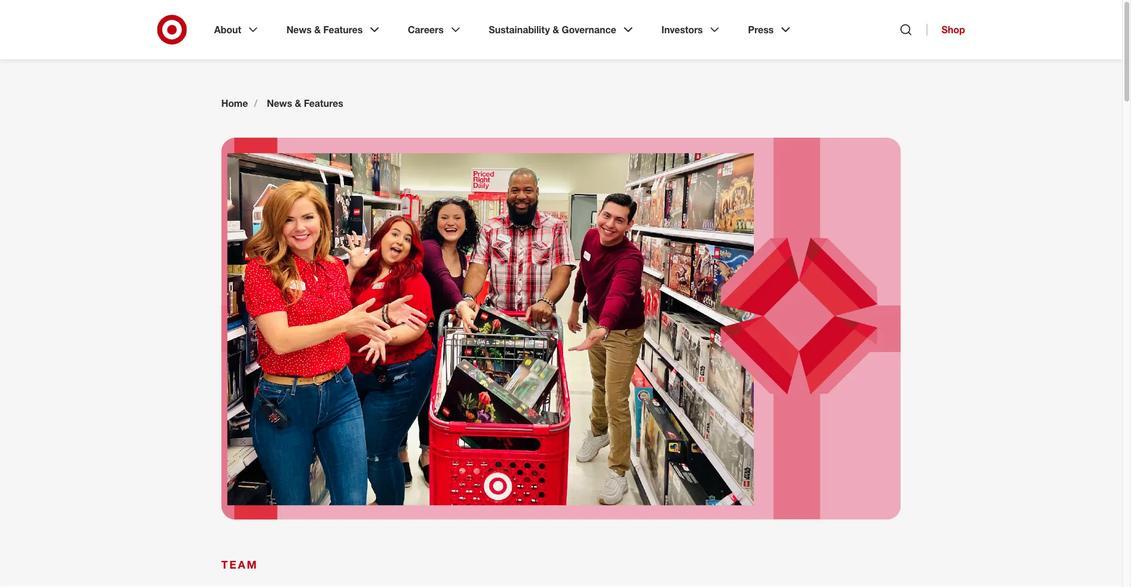 Task type: describe. For each thing, give the bounding box(es) containing it.
features for home
[[304, 97, 343, 109]]

investors
[[661, 24, 703, 35]]

sustainability & governance link
[[480, 14, 644, 45]]

careers link
[[400, 14, 471, 45]]

team link
[[221, 558, 901, 572]]

investors link
[[653, 14, 730, 45]]

features for about
[[323, 24, 363, 35]]

news & features for about
[[286, 24, 363, 35]]

news & features link for about
[[278, 14, 390, 45]]

news for home
[[267, 97, 292, 109]]

& for about
[[314, 24, 321, 35]]

team
[[221, 559, 258, 571]]

home
[[221, 97, 248, 109]]



Task type: locate. For each thing, give the bounding box(es) containing it.
1 vertical spatial news
[[267, 97, 292, 109]]

0 horizontal spatial &
[[295, 97, 301, 109]]

shop link
[[927, 24, 965, 36]]

a group of people posing for a photo in front of a vending machine image
[[221, 138, 901, 520]]

home link
[[221, 97, 248, 109]]

features
[[323, 24, 363, 35], [304, 97, 343, 109]]

about
[[214, 24, 241, 35]]

& for home
[[295, 97, 301, 109]]

sustainability & governance
[[489, 24, 616, 35]]

0 vertical spatial news & features link
[[278, 14, 390, 45]]

about link
[[206, 14, 269, 45]]

0 vertical spatial news
[[286, 24, 312, 35]]

1 vertical spatial features
[[304, 97, 343, 109]]

shop
[[942, 24, 965, 35]]

1 vertical spatial news & features
[[267, 97, 343, 109]]

news for about
[[286, 24, 312, 35]]

press
[[748, 24, 774, 35]]

0 vertical spatial news & features
[[286, 24, 363, 35]]

1 vertical spatial news & features link
[[267, 97, 343, 109]]

sustainability
[[489, 24, 550, 35]]

1 horizontal spatial &
[[314, 24, 321, 35]]

press link
[[740, 14, 801, 45]]

0 vertical spatial features
[[323, 24, 363, 35]]

news & features link for home
[[267, 97, 343, 109]]

careers
[[408, 24, 444, 35]]

governance
[[562, 24, 616, 35]]

news & features for home
[[267, 97, 343, 109]]

2 horizontal spatial &
[[553, 24, 559, 35]]

news & features link
[[278, 14, 390, 45], [267, 97, 343, 109]]

news
[[286, 24, 312, 35], [267, 97, 292, 109]]

news & features
[[286, 24, 363, 35], [267, 97, 343, 109]]

&
[[314, 24, 321, 35], [553, 24, 559, 35], [295, 97, 301, 109]]



Task type: vqa. For each thing, say whether or not it's contained in the screenshot.
a group of people posing for a photo in front of a vending machine
yes



